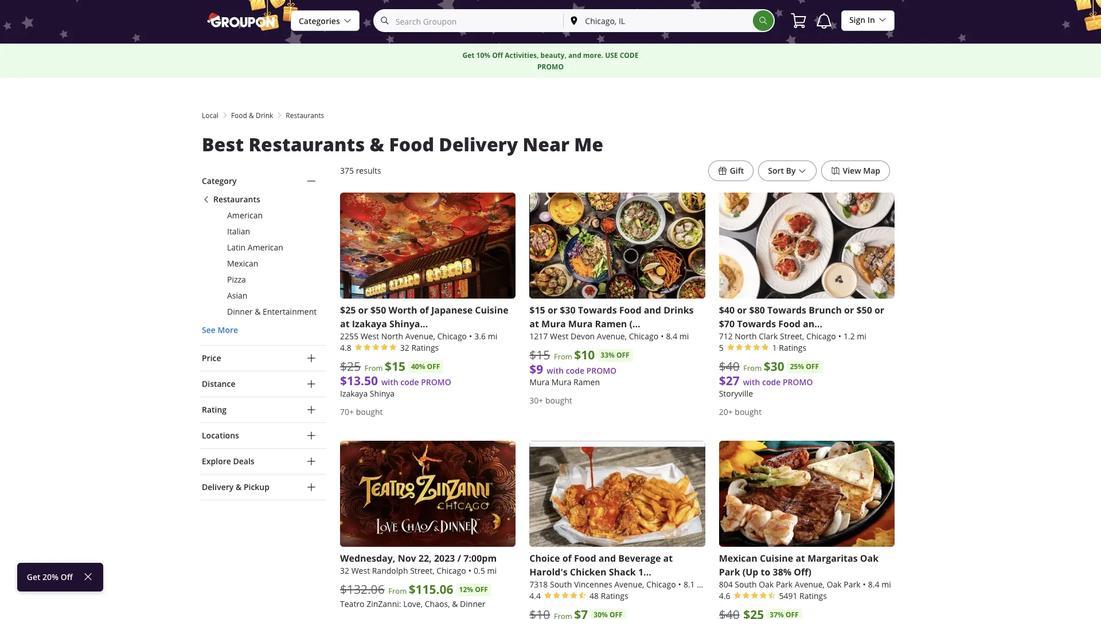 Task type: locate. For each thing, give the bounding box(es) containing it.
$50 inside $40 or $80 towards brunch or $50 or $70 towards food an... 712 north clark street, chicago • 1.2 mi
[[857, 304, 873, 317]]

towards up an...
[[768, 304, 807, 317]]

with inside $27 with code promo storyville
[[744, 377, 761, 388]]

at up off)
[[796, 553, 806, 566]]

1 horizontal spatial park
[[776, 580, 793, 591]]

1 vertical spatial 32
[[340, 566, 350, 577]]

at up 1217
[[530, 318, 539, 331]]

or for $15
[[548, 304, 558, 317]]

1 vertical spatial of
[[563, 553, 572, 566]]

street, down 22,
[[410, 566, 435, 577]]

0 horizontal spatial north
[[381, 331, 403, 342]]

and left the more.
[[569, 50, 582, 60]]

$25 for $13.50
[[340, 359, 361, 375]]

2 vertical spatial restaurants
[[213, 194, 260, 205]]

from
[[554, 352, 573, 362], [365, 363, 383, 374], [744, 363, 762, 374], [389, 587, 407, 597]]

bought
[[546, 396, 573, 406], [356, 407, 383, 418], [735, 407, 762, 418]]

ratings right 5491
[[800, 591, 828, 602]]

0 vertical spatial delivery
[[439, 132, 518, 157]]

1 horizontal spatial with
[[547, 366, 564, 377]]

40%
[[411, 362, 426, 372]]

0 vertical spatial of
[[420, 304, 429, 317]]

get inside get 10% off activities, beauty, and more. use code promo
[[463, 50, 475, 60]]

70+
[[340, 407, 354, 418]]

375
[[340, 165, 354, 176]]

&
[[249, 111, 254, 120], [370, 132, 385, 157], [255, 306, 261, 317], [236, 482, 242, 493], [452, 599, 458, 610]]

south
[[550, 580, 572, 591], [735, 580, 757, 591]]

category list
[[202, 194, 327, 336]]

32 down shinya...
[[400, 343, 410, 354]]

off right 25%
[[807, 362, 820, 372]]

1 vertical spatial izakaya
[[340, 389, 368, 400]]

0 vertical spatial 8.4
[[667, 331, 678, 342]]

1.2
[[844, 331, 856, 342]]

2 north from the left
[[735, 331, 757, 342]]

1 $25 from the top
[[340, 304, 356, 317]]

code down from $10
[[566, 366, 585, 377]]

$15 inside $15 or $30 towards food and drinks at mura mura ramen (... 1217 west devon avenue, chicago • 8.4 mi
[[530, 304, 546, 317]]

by
[[787, 165, 796, 176]]

0 vertical spatial 32
[[400, 343, 410, 354]]

0 vertical spatial dinner
[[227, 306, 253, 317]]

$50 right the brunch in the right of the page
[[857, 304, 873, 317]]

1 vertical spatial $30
[[764, 359, 785, 375]]

from inside from $30
[[744, 363, 762, 374]]

0 vertical spatial izakaya
[[352, 318, 387, 331]]

dinner down 12% off
[[460, 599, 486, 610]]

mexican cuisine at margaritas oak park (up to 38% off) 804 south oak park avenue, oak park • 8.4 mi
[[719, 553, 892, 591]]

0 horizontal spatial get
[[27, 572, 40, 583]]

$15 left 40%
[[385, 359, 406, 375]]

izakaya up 70+
[[340, 389, 368, 400]]

with for $27
[[744, 377, 761, 388]]

restaurants down category
[[213, 194, 260, 205]]

2 $25 from the top
[[340, 359, 361, 375]]

mi inside $25 or $50 worth of japanese cuisine at izakaya shinya... 2255 west north avenue, chicago • 3.6 mi
[[488, 331, 498, 342]]

more
[[218, 325, 238, 336]]

chicago down 2023
[[437, 566, 466, 577]]

clark
[[759, 331, 778, 342]]

south down harold's
[[550, 580, 572, 591]]

dinner down asian
[[227, 306, 253, 317]]

north inside $25 or $50 worth of japanese cuisine at izakaya shinya... 2255 west north avenue, chicago • 3.6 mi
[[381, 331, 403, 342]]

explore deals
[[202, 456, 255, 467]]

1 vertical spatial dinner
[[460, 599, 486, 610]]

0 vertical spatial get
[[463, 50, 475, 60]]

8.4 inside $15 or $30 towards food and drinks at mura mura ramen (... 1217 west devon avenue, chicago • 8.4 mi
[[667, 331, 678, 342]]

1 horizontal spatial $30
[[764, 359, 785, 375]]

1 vertical spatial get
[[27, 572, 40, 583]]

0 horizontal spatial street,
[[410, 566, 435, 577]]

shinya...
[[390, 318, 428, 331]]

notifications inbox image
[[815, 11, 834, 30]]

mi
[[488, 331, 498, 342], [680, 331, 690, 342], [858, 331, 867, 342], [487, 566, 497, 577], [697, 580, 707, 591], [882, 580, 892, 591]]

1 $50 from the left
[[371, 304, 386, 317]]

ratings up 40%
[[412, 343, 439, 354]]

from inside 'from $115.06'
[[389, 587, 407, 597]]

west right 1217
[[550, 331, 569, 342]]

$15 up 1217
[[530, 304, 546, 317]]

2 horizontal spatial code
[[763, 377, 781, 388]]

804
[[719, 580, 733, 591]]

beverage
[[619, 553, 661, 566]]

and inside 'choice of food and beverage at harold's chicken shack 1... 7318 south vincennes avenue, chicago • 8.1 mi'
[[599, 553, 616, 566]]

ramen inside $9 with code promo mura mura ramen
[[574, 377, 600, 388]]

with up shinya
[[382, 377, 399, 388]]

0 horizontal spatial $50
[[371, 304, 386, 317]]

oak right margaritas
[[861, 553, 879, 566]]

deals
[[233, 456, 255, 467]]

1 horizontal spatial north
[[735, 331, 757, 342]]

see
[[202, 325, 216, 336]]

with inside $25 from $15 40% off $13.50 with code promo izakaya shinya
[[382, 377, 399, 388]]

latin american link
[[202, 242, 327, 254]]

20+
[[719, 407, 733, 418]]

0 horizontal spatial dinner
[[227, 306, 253, 317]]

1 horizontal spatial 32
[[400, 343, 410, 354]]

avenue, inside mexican cuisine at margaritas oak park (up to 38% off) 804 south oak park avenue, oak park • 8.4 mi
[[795, 580, 825, 591]]

park down margaritas
[[844, 580, 861, 591]]

2 $50 from the left
[[857, 304, 873, 317]]

or inside $25 or $50 worth of japanese cuisine at izakaya shinya... 2255 west north avenue, chicago • 3.6 mi
[[358, 304, 368, 317]]

oak down margaritas
[[827, 580, 842, 591]]

food inside $40 or $80 towards brunch or $50 or $70 towards food an... 712 north clark street, chicago • 1.2 mi
[[779, 318, 801, 331]]

locations
[[202, 430, 239, 441]]

from up zinzanni:
[[389, 587, 407, 597]]

of
[[420, 304, 429, 317], [563, 553, 572, 566]]

promo down 40%
[[421, 377, 452, 388]]

0 horizontal spatial $30
[[560, 304, 576, 317]]

code inside $25 from $15 40% off $13.50 with code promo izakaya shinya
[[401, 377, 419, 388]]

22,
[[419, 553, 432, 566]]

1 horizontal spatial get
[[463, 50, 475, 60]]

0 vertical spatial $30
[[560, 304, 576, 317]]

off right 33%
[[617, 351, 630, 361]]

chicago down an...
[[807, 331, 837, 342]]

(up
[[743, 567, 759, 579]]

$15 down 1217
[[530, 347, 551, 363]]

off for 10%
[[493, 50, 503, 60]]

•
[[469, 331, 472, 342], [661, 331, 664, 342], [839, 331, 842, 342], [469, 566, 472, 577], [679, 580, 682, 591], [864, 580, 867, 591]]

chicago down (...
[[629, 331, 659, 342]]

2 $40 from the top
[[719, 359, 740, 375]]

wednesday, nov 22, 2023 / 7:00pm 32 west randolph street, chicago • 0.5 mi
[[340, 553, 497, 577]]

avenue, up 33% off
[[597, 331, 627, 342]]

1 horizontal spatial south
[[735, 580, 757, 591]]

nov
[[398, 553, 416, 566]]

3 or from the left
[[738, 304, 747, 317]]

of right choice at the bottom of page
[[563, 553, 572, 566]]

off right "10%"
[[493, 50, 503, 60]]

Search Groupon search field
[[373, 9, 775, 32], [375, 10, 564, 31]]

code down from $30 in the bottom of the page
[[763, 377, 781, 388]]

$40 inside $40 or $80 towards brunch or $50 or $70 towards food an... 712 north clark street, chicago • 1.2 mi
[[719, 304, 735, 317]]

off right 20%
[[61, 572, 73, 583]]

2 horizontal spatial bought
[[735, 407, 762, 418]]

cuisine up 38%
[[760, 553, 794, 566]]

mexican
[[227, 258, 259, 269], [719, 553, 758, 566]]

of inside 'choice of food and beverage at harold's chicken shack 1... 7318 south vincennes avenue, chicago • 8.1 mi'
[[563, 553, 572, 566]]

2 horizontal spatial with
[[744, 377, 761, 388]]

1 horizontal spatial dinner
[[460, 599, 486, 610]]

$30 up devon
[[560, 304, 576, 317]]

brunch
[[809, 304, 842, 317]]

avenue, up 32 ratings
[[406, 331, 436, 342]]

$27 with code promo storyville
[[719, 373, 813, 400]]

breadcrumbs element
[[200, 110, 902, 121]]

$50 left worth
[[371, 304, 386, 317]]

towards for ramen
[[578, 304, 617, 317]]

bought right 30+
[[546, 396, 573, 406]]

1 horizontal spatial of
[[563, 553, 572, 566]]

asian link
[[202, 290, 327, 302]]

and for more.
[[569, 50, 582, 60]]

1 vertical spatial american
[[248, 242, 283, 253]]

ramen inside $15 or $30 towards food and drinks at mura mura ramen (... 1217 west devon avenue, chicago • 8.4 mi
[[595, 318, 628, 331]]

izakaya inside $25 or $50 worth of japanese cuisine at izakaya shinya... 2255 west north avenue, chicago • 3.6 mi
[[352, 318, 387, 331]]

american up italian
[[227, 210, 263, 221]]

avenue,
[[406, 331, 436, 342], [597, 331, 627, 342], [615, 580, 645, 591], [795, 580, 825, 591]]

oak down "to"
[[759, 580, 774, 591]]

32 inside wednesday, nov 22, 2023 / 7:00pm 32 west randolph street, chicago • 0.5 mi
[[340, 566, 350, 577]]

promo down beauty,
[[538, 62, 564, 71]]

rating
[[202, 405, 227, 416]]

explore
[[202, 456, 231, 467]]

0 vertical spatial street,
[[781, 331, 805, 342]]

$15 or $30 towards food and drinks at mura mura ramen (... 1217 west devon avenue, chicago • 8.4 mi
[[530, 304, 694, 342]]

promo down 33%
[[587, 366, 617, 377]]

chicago inside $40 or $80 towards brunch or $50 or $70 towards food an... 712 north clark street, chicago • 1.2 mi
[[807, 331, 837, 342]]

code for $27
[[763, 377, 781, 388]]

& down the asian link
[[255, 306, 261, 317]]

1
[[773, 343, 777, 354]]

code
[[566, 366, 585, 377], [401, 377, 419, 388], [763, 377, 781, 388]]

teatro
[[340, 599, 365, 610]]

search groupon search field up "10%"
[[375, 10, 564, 31]]

8.4
[[667, 331, 678, 342], [869, 580, 880, 591]]

from left $10
[[554, 352, 573, 362]]

7:00pm
[[464, 553, 497, 566]]

promo inside $9 with code promo mura mura ramen
[[587, 366, 617, 377]]

mura
[[542, 318, 566, 331], [569, 318, 593, 331], [530, 377, 550, 388], [552, 377, 572, 388]]

avenue, inside $25 or $50 worth of japanese cuisine at izakaya shinya... 2255 west north avenue, chicago • 3.6 mi
[[406, 331, 436, 342]]

with up storyville
[[744, 377, 761, 388]]

bought for $13.50
[[356, 407, 383, 418]]

25% off
[[791, 362, 820, 372]]

ratings right the 48
[[601, 591, 629, 602]]

1 vertical spatial mexican
[[719, 553, 758, 566]]

code inside $9 with code promo mura mura ramen
[[566, 366, 585, 377]]

and inside $15 or $30 towards food and drinks at mura mura ramen (... 1217 west devon avenue, chicago • 8.4 mi
[[644, 304, 662, 317]]

west inside $15 or $30 towards food and drinks at mura mura ramen (... 1217 west devon avenue, chicago • 8.4 mi
[[550, 331, 569, 342]]

1 horizontal spatial cuisine
[[760, 553, 794, 566]]

1 north from the left
[[381, 331, 403, 342]]

restaurants up 375
[[249, 132, 365, 157]]

and inside get 10% off activities, beauty, and more. use code promo
[[569, 50, 582, 60]]

at up 2255
[[340, 318, 350, 331]]

2 or from the left
[[548, 304, 558, 317]]

& right chaos,
[[452, 599, 458, 610]]

1 horizontal spatial bought
[[546, 396, 573, 406]]

& inside dropdown button
[[236, 482, 242, 493]]

off
[[493, 50, 503, 60], [61, 572, 73, 583]]

5 or from the left
[[875, 304, 885, 317]]

32 up $132.06
[[340, 566, 350, 577]]

street, up 1 ratings
[[781, 331, 805, 342]]

1 or from the left
[[358, 304, 368, 317]]

and
[[569, 50, 582, 60], [644, 304, 662, 317], [599, 553, 616, 566]]

results
[[356, 165, 381, 176]]

1 horizontal spatial $50
[[857, 304, 873, 317]]

american
[[227, 210, 263, 221], [248, 242, 283, 253]]

$15
[[530, 304, 546, 317], [530, 347, 551, 363], [385, 359, 406, 375]]

avenue, down shack on the bottom right of page
[[615, 580, 645, 591]]

get left 20%
[[27, 572, 40, 583]]

promo inside $25 from $15 40% off $13.50 with code promo izakaya shinya
[[421, 377, 452, 388]]

$132.06
[[340, 582, 385, 598]]

south inside 'choice of food and beverage at harold's chicken shack 1... 7318 south vincennes avenue, chicago • 8.1 mi'
[[550, 580, 572, 591]]

at right beverage
[[664, 553, 673, 566]]

see more button
[[202, 325, 238, 336]]

pizza
[[227, 274, 246, 285]]

2 horizontal spatial and
[[644, 304, 662, 317]]

cuisine inside $25 or $50 worth of japanese cuisine at izakaya shinya... 2255 west north avenue, chicago • 3.6 mi
[[475, 304, 509, 317]]

1 horizontal spatial 8.4
[[869, 580, 880, 591]]

$25 up 2255
[[340, 304, 356, 317]]

3.6
[[475, 331, 486, 342]]

& inside american italian latin american mexican pizza asian dinner & entertainment
[[255, 306, 261, 317]]

• inside $25 or $50 worth of japanese cuisine at izakaya shinya... 2255 west north avenue, chicago • 3.6 mi
[[469, 331, 472, 342]]

cuisine inside mexican cuisine at margaritas oak park (up to 38% off) 804 south oak park avenue, oak park • 8.4 mi
[[760, 553, 794, 566]]

code down 40%
[[401, 377, 419, 388]]

0 horizontal spatial of
[[420, 304, 429, 317]]

restaurants right drink
[[286, 111, 324, 120]]

8.4 inside mexican cuisine at margaritas oak park (up to 38% off) 804 south oak park avenue, oak park • 8.4 mi
[[869, 580, 880, 591]]

1 vertical spatial cuisine
[[760, 553, 794, 566]]

mexican up (up
[[719, 553, 758, 566]]

4 or from the left
[[845, 304, 855, 317]]

1 vertical spatial $25
[[340, 359, 361, 375]]

1 vertical spatial delivery
[[202, 482, 234, 493]]

0 vertical spatial cuisine
[[475, 304, 509, 317]]

2 vertical spatial and
[[599, 553, 616, 566]]

beauty,
[[541, 50, 567, 60]]

$40 down 5
[[719, 359, 740, 375]]

0 vertical spatial $40
[[719, 304, 735, 317]]

70+ bought
[[340, 407, 383, 418]]

bought right 70+
[[356, 407, 383, 418]]

chicago inside $15 or $30 towards food and drinks at mura mura ramen (... 1217 west devon avenue, chicago • 8.4 mi
[[629, 331, 659, 342]]

or for $25
[[358, 304, 368, 317]]

dinner
[[227, 306, 253, 317], [460, 599, 486, 610]]

$40 up $70
[[719, 304, 735, 317]]

of up shinya...
[[420, 304, 429, 317]]

ratings for 1...
[[601, 591, 629, 602]]

use
[[606, 50, 618, 60]]

at
[[340, 318, 350, 331], [530, 318, 539, 331], [664, 553, 673, 566], [796, 553, 806, 566]]

off right the '12%' at the left
[[475, 586, 488, 595]]

mura up 30+ bought
[[552, 377, 572, 388]]

and up shack on the bottom right of page
[[599, 553, 616, 566]]

$25 down 4.8
[[340, 359, 361, 375]]

0 horizontal spatial code
[[401, 377, 419, 388]]

1 horizontal spatial delivery
[[439, 132, 518, 157]]

price button
[[200, 346, 327, 371]]

$40 for $40 or $80 towards brunch or $50 or $70 towards food an... 712 north clark street, chicago • 1.2 mi
[[719, 304, 735, 317]]

north down shinya...
[[381, 331, 403, 342]]

west inside wednesday, nov 22, 2023 / 7:00pm 32 west randolph street, chicago • 0.5 mi
[[352, 566, 370, 577]]

1 horizontal spatial and
[[599, 553, 616, 566]]

cuisine up 3.6
[[475, 304, 509, 317]]

ratings for off)
[[800, 591, 828, 602]]

ramen
[[595, 318, 628, 331], [574, 377, 600, 388]]

$30 down 1 at bottom right
[[764, 359, 785, 375]]

from right $27 on the bottom of the page
[[744, 363, 762, 374]]

1 vertical spatial $40
[[719, 359, 740, 375]]

code inside $27 with code promo storyville
[[763, 377, 781, 388]]

0 vertical spatial mexican
[[227, 258, 259, 269]]

1 vertical spatial ramen
[[574, 377, 600, 388]]

mexican link
[[202, 258, 327, 270]]

712
[[719, 331, 733, 342]]

1 vertical spatial and
[[644, 304, 662, 317]]

1 horizontal spatial mexican
[[719, 553, 758, 566]]

0 horizontal spatial 32
[[340, 566, 350, 577]]

off for $30
[[807, 362, 820, 372]]

with right the $9
[[547, 366, 564, 377]]

off inside get 10% off activities, beauty, and more. use code promo
[[493, 50, 503, 60]]

ramen down $10
[[574, 377, 600, 388]]

bought for mura
[[546, 396, 573, 406]]

izakaya up 2255
[[352, 318, 387, 331]]

locations button
[[200, 424, 327, 449]]

2 horizontal spatial oak
[[861, 553, 879, 566]]

0 vertical spatial restaurants
[[286, 111, 324, 120]]

off for $115.06
[[475, 586, 488, 595]]

south inside mexican cuisine at margaritas oak park (up to 38% off) 804 south oak park avenue, oak park • 8.4 mi
[[735, 580, 757, 591]]

north
[[381, 331, 403, 342], [735, 331, 757, 342]]

4.6
[[719, 591, 731, 602]]

with inside $9 with code promo mura mura ramen
[[547, 366, 564, 377]]

mi inside $15 or $30 towards food and drinks at mura mura ramen (... 1217 west devon avenue, chicago • 8.4 mi
[[680, 331, 690, 342]]

groupon image
[[207, 12, 277, 28]]

south for harold's
[[550, 580, 572, 591]]

1 vertical spatial street,
[[410, 566, 435, 577]]

$25 inside $25 or $50 worth of japanese cuisine at izakaya shinya... 2255 west north avenue, chicago • 3.6 mi
[[340, 304, 356, 317]]

izakaya inside $25 from $15 40% off $13.50 with code promo izakaya shinya
[[340, 389, 368, 400]]

0 horizontal spatial 8.4
[[667, 331, 678, 342]]

ratings right 1 at bottom right
[[780, 343, 807, 354]]

ramen left (...
[[595, 318, 628, 331]]

1 south from the left
[[550, 580, 572, 591]]

$25 inside $25 from $15 40% off $13.50 with code promo izakaya shinya
[[340, 359, 361, 375]]

towards for food
[[768, 304, 807, 317]]

towards inside $15 or $30 towards food and drinks at mura mura ramen (... 1217 west devon avenue, chicago • 8.4 mi
[[578, 304, 617, 317]]

north inside $40 or $80 towards brunch or $50 or $70 towards food an... 712 north clark street, chicago • 1.2 mi
[[735, 331, 757, 342]]

0 horizontal spatial mexican
[[227, 258, 259, 269]]

1 vertical spatial 8.4
[[869, 580, 880, 591]]

0 horizontal spatial with
[[382, 377, 399, 388]]

gift
[[730, 165, 745, 176]]

25%
[[791, 362, 805, 372]]

get left "10%"
[[463, 50, 475, 60]]

& left pickup
[[236, 482, 242, 493]]

0 horizontal spatial south
[[550, 580, 572, 591]]

get 10% off activities, beauty, and more. use code promo
[[463, 50, 639, 71]]

1 vertical spatial off
[[61, 572, 73, 583]]

$70
[[719, 318, 735, 331]]

food inside $15 or $30 towards food and drinks at mura mura ramen (... 1217 west devon avenue, chicago • 8.4 mi
[[620, 304, 642, 317]]

ratings for towards
[[780, 343, 807, 354]]

avenue, inside 'choice of food and beverage at harold's chicken shack 1... 7318 south vincennes avenue, chicago • 8.1 mi'
[[615, 580, 645, 591]]

worth
[[389, 304, 418, 317]]

at inside $25 or $50 worth of japanese cuisine at izakaya shinya... 2255 west north avenue, chicago • 3.6 mi
[[340, 318, 350, 331]]

1 horizontal spatial off
[[493, 50, 503, 60]]

drinks
[[664, 304, 694, 317]]

0 vertical spatial and
[[569, 50, 582, 60]]

categories
[[299, 15, 340, 26]]

mi inside 'choice of food and beverage at harold's chicken shack 1... 7318 south vincennes avenue, chicago • 8.1 mi'
[[697, 580, 707, 591]]

chicago
[[438, 331, 467, 342], [629, 331, 659, 342], [807, 331, 837, 342], [437, 566, 466, 577], [647, 580, 676, 591]]

1 horizontal spatial code
[[566, 366, 585, 377]]

storyville
[[719, 389, 754, 400]]

search groupon search field up the more.
[[373, 9, 775, 32]]

0 horizontal spatial cuisine
[[475, 304, 509, 317]]

chicago inside 'choice of food and beverage at harold's chicken shack 1... 7318 south vincennes avenue, chicago • 8.1 mi'
[[647, 580, 676, 591]]

off inside $25 from $15 40% off $13.50 with code promo izakaya shinya
[[427, 362, 440, 372]]

0 horizontal spatial off
[[61, 572, 73, 583]]

promo inside get 10% off activities, beauty, and more. use code promo
[[538, 62, 564, 71]]

chicago down japanese
[[438, 331, 467, 342]]

/
[[458, 553, 462, 566]]

price
[[202, 353, 221, 364]]

mexican inside mexican cuisine at margaritas oak park (up to 38% off) 804 south oak park avenue, oak park • 8.4 mi
[[719, 553, 758, 566]]

0 vertical spatial ramen
[[595, 318, 628, 331]]

promo down 25%
[[783, 377, 813, 388]]

from $10
[[554, 347, 595, 364]]

8.4 for oak
[[869, 580, 880, 591]]

park up the 804
[[719, 567, 741, 579]]

delivery inside delivery & pickup dropdown button
[[202, 482, 234, 493]]

avenue, up 5491 ratings
[[795, 580, 825, 591]]

0 horizontal spatial delivery
[[202, 482, 234, 493]]

park up 5491
[[776, 580, 793, 591]]

$9
[[530, 362, 544, 378]]

asian
[[227, 290, 248, 301]]

american down italian link at the left top of the page
[[248, 242, 283, 253]]

get for get 20% off
[[27, 572, 40, 583]]

west right 2255
[[361, 331, 379, 342]]

2 south from the left
[[735, 580, 757, 591]]

1 $40 from the top
[[719, 304, 735, 317]]

& left drink
[[249, 111, 254, 120]]

0 horizontal spatial and
[[569, 50, 582, 60]]

or inside $15 or $30 towards food and drinks at mura mura ramen (... 1217 west devon avenue, chicago • 8.4 mi
[[548, 304, 558, 317]]

or for $40
[[738, 304, 747, 317]]

off right 40%
[[427, 362, 440, 372]]

from up shinya
[[365, 363, 383, 374]]

from inside from $10
[[554, 352, 573, 362]]

1 horizontal spatial street,
[[781, 331, 805, 342]]

and left drinks
[[644, 304, 662, 317]]

mexican up pizza
[[227, 258, 259, 269]]

0 vertical spatial american
[[227, 210, 263, 221]]

0 vertical spatial $25
[[340, 304, 356, 317]]

0 vertical spatial off
[[493, 50, 503, 60]]

bought down storyville
[[735, 407, 762, 418]]

0 horizontal spatial bought
[[356, 407, 383, 418]]

search element
[[754, 10, 774, 31]]

chicago down the 1...
[[647, 580, 676, 591]]



Task type: vqa. For each thing, say whether or not it's contained in the screenshot.
DELIVERY & PICKUP on the left bottom
yes



Task type: describe. For each thing, give the bounding box(es) containing it.
ratings for shinya...
[[412, 343, 439, 354]]

mi inside wednesday, nov 22, 2023 / 7:00pm 32 west randolph street, chicago • 0.5 mi
[[487, 566, 497, 577]]

wednesday,
[[340, 553, 396, 566]]

$25 from $15 40% off $13.50 with code promo izakaya shinya
[[340, 359, 452, 400]]

$15 inside $25 from $15 40% off $13.50 with code promo izakaya shinya
[[385, 359, 406, 375]]

of inside $25 or $50 worth of japanese cuisine at izakaya shinya... 2255 west north avenue, chicago • 3.6 mi
[[420, 304, 429, 317]]

street, inside $40 or $80 towards brunch or $50 or $70 towards food an... 712 north clark street, chicago • 1.2 mi
[[781, 331, 805, 342]]

33%
[[601, 351, 615, 361]]

from for $30
[[744, 363, 762, 374]]

$15 for $15
[[530, 347, 551, 363]]

mi inside mexican cuisine at margaritas oak park (up to 38% off) 804 south oak park avenue, oak park • 8.4 mi
[[882, 580, 892, 591]]

me
[[575, 132, 604, 157]]

chicago inside $25 or $50 worth of japanese cuisine at izakaya shinya... 2255 west north avenue, chicago • 3.6 mi
[[438, 331, 467, 342]]

near
[[523, 132, 570, 157]]

category button
[[200, 169, 327, 194]]

more.
[[584, 50, 604, 60]]

street, inside wednesday, nov 22, 2023 / 7:00pm 32 west randolph street, chicago • 0.5 mi
[[410, 566, 435, 577]]

5
[[719, 343, 724, 354]]

chicken
[[570, 567, 607, 579]]

map
[[864, 165, 881, 176]]

latin
[[227, 242, 246, 253]]

mura up 1217
[[542, 318, 566, 331]]

4.8
[[340, 343, 352, 354]]

$10
[[575, 347, 595, 364]]

0.5
[[474, 566, 485, 577]]

delivery & pickup
[[202, 482, 270, 493]]

mi inside $40 or $80 towards brunch or $50 or $70 towards food an... 712 north clark street, chicago • 1.2 mi
[[858, 331, 867, 342]]

48 ratings
[[590, 591, 629, 602]]

shinya
[[370, 389, 395, 400]]

8.4 for food
[[667, 331, 678, 342]]

$115.06
[[409, 582, 454, 599]]

• inside mexican cuisine at margaritas oak park (up to 38% off) 804 south oak park avenue, oak park • 8.4 mi
[[864, 580, 867, 591]]

an...
[[804, 318, 823, 331]]

from for $10
[[554, 352, 573, 362]]

harold's
[[530, 567, 568, 579]]

33% off
[[601, 351, 630, 361]]

food inside breadcrumbs element
[[231, 111, 247, 120]]

drink
[[256, 111, 273, 120]]

$25 or $50 worth of japanese cuisine at izakaya shinya... 2255 west north avenue, chicago • 3.6 mi
[[340, 304, 509, 342]]

at inside mexican cuisine at margaritas oak park (up to 38% off) 804 south oak park avenue, oak park • 8.4 mi
[[796, 553, 806, 566]]

from inside $25 from $15 40% off $13.50 with code promo izakaya shinya
[[365, 363, 383, 374]]

in
[[868, 14, 876, 25]]

gift button
[[709, 161, 754, 181]]

towards down $80
[[738, 318, 777, 331]]

$30 inside $15 or $30 towards food and drinks at mura mura ramen (... 1217 west devon avenue, chicago • 8.4 mi
[[560, 304, 576, 317]]

sign
[[850, 14, 866, 25]]

1 ratings
[[773, 343, 807, 354]]

entertainment
[[263, 306, 317, 317]]

2023
[[434, 553, 455, 566]]

38%
[[773, 567, 792, 579]]

code for $9
[[566, 366, 585, 377]]

zinzanni:
[[367, 599, 401, 610]]

american italian latin american mexican pizza asian dinner & entertainment
[[227, 210, 317, 317]]

best
[[202, 132, 244, 157]]

off for $10
[[617, 351, 630, 361]]

$40 for $40
[[719, 359, 740, 375]]

sort by button
[[759, 161, 818, 181]]

and for drinks
[[644, 304, 662, 317]]

restaurants inside the category list
[[213, 194, 260, 205]]

off for 20%
[[61, 572, 73, 583]]

food inside 'choice of food and beverage at harold's chicken shack 1... 7318 south vincennes avenue, chicago • 8.1 mi'
[[574, 553, 597, 566]]

avenue, inside $15 or $30 towards food and drinks at mura mura ramen (... 1217 west devon avenue, chicago • 8.4 mi
[[597, 331, 627, 342]]

0 horizontal spatial park
[[719, 567, 741, 579]]

with for $9
[[547, 366, 564, 377]]

distance button
[[200, 372, 327, 397]]

sort by
[[769, 165, 796, 176]]

$25 for 2255 west north avenue, chicago
[[340, 304, 356, 317]]

30+
[[530, 396, 544, 406]]

rating button
[[200, 398, 327, 423]]

• inside $15 or $30 towards food and drinks at mura mura ramen (... 1217 west devon avenue, chicago • 8.4 mi
[[661, 331, 664, 342]]

$27
[[719, 373, 740, 390]]

american link
[[202, 210, 327, 222]]

chicago inside wednesday, nov 22, 2023 / 7:00pm 32 west randolph street, chicago • 0.5 mi
[[437, 566, 466, 577]]

0 horizontal spatial oak
[[759, 580, 774, 591]]

at inside $15 or $30 towards food and drinks at mura mura ramen (... 1217 west devon avenue, chicago • 8.4 mi
[[530, 318, 539, 331]]

$15 for $15 or $30 towards food and drinks at mura mura ramen (... 1217 west devon avenue, chicago • 8.4 mi
[[530, 304, 546, 317]]

activities,
[[505, 50, 539, 60]]

sign in
[[850, 14, 876, 25]]

1 vertical spatial restaurants
[[249, 132, 365, 157]]

to
[[761, 567, 771, 579]]

choice
[[530, 553, 560, 566]]

from for $115.06
[[389, 587, 407, 597]]

west inside $25 or $50 worth of japanese cuisine at izakaya shinya... 2255 west north avenue, chicago • 3.6 mi
[[361, 331, 379, 342]]

dinner & entertainment link
[[202, 306, 327, 318]]

italian link
[[202, 226, 327, 238]]

• inside 'choice of food and beverage at harold's chicken shack 1... 7318 south vincennes avenue, chicago • 8.1 mi'
[[679, 580, 682, 591]]

• inside wednesday, nov 22, 2023 / 7:00pm 32 west randolph street, chicago • 0.5 mi
[[469, 566, 472, 577]]

chaos,
[[425, 599, 450, 610]]

$50 inside $25 or $50 worth of japanese cuisine at izakaya shinya... 2255 west north avenue, chicago • 3.6 mi
[[371, 304, 386, 317]]

see more
[[202, 325, 238, 336]]

& inside breadcrumbs element
[[249, 111, 254, 120]]

categories button
[[291, 10, 360, 32]]

(...
[[630, 318, 641, 331]]

local link
[[202, 110, 219, 121]]

2255
[[340, 331, 359, 342]]

restaurants inside breadcrumbs element
[[286, 111, 324, 120]]

off)
[[794, 567, 812, 579]]

promo inside $27 with code promo storyville
[[783, 377, 813, 388]]

restaurants link
[[202, 194, 327, 205]]

mura up 30+
[[530, 377, 550, 388]]

category
[[202, 176, 237, 187]]

south for (up
[[735, 580, 757, 591]]

& up results
[[370, 132, 385, 157]]

get for get 10% off activities, beauty, and more. use code promo
[[463, 50, 475, 60]]

teatro zinzanni: love, chaos, & dinner
[[340, 599, 486, 610]]

choice of food and beverage at harold's chicken shack 1... 7318 south vincennes avenue, chicago • 8.1 mi
[[530, 553, 707, 591]]

devon
[[571, 331, 595, 342]]

dinner inside american italian latin american mexican pizza asian dinner & entertainment
[[227, 306, 253, 317]]

2 horizontal spatial park
[[844, 580, 861, 591]]

at inside 'choice of food and beverage at harold's chicken shack 1... 7318 south vincennes avenue, chicago • 8.1 mi'
[[664, 553, 673, 566]]

japanese
[[432, 304, 473, 317]]

randolph
[[372, 566, 408, 577]]

5491 ratings
[[780, 591, 828, 602]]

Chicago, IL search field
[[564, 10, 754, 31]]

mexican inside american italian latin american mexican pizza asian dinner & entertainment
[[227, 258, 259, 269]]

mura up devon
[[569, 318, 593, 331]]

sign in button
[[842, 10, 895, 31]]

margaritas
[[808, 553, 858, 566]]

shack
[[609, 567, 636, 579]]

food & drink
[[231, 111, 273, 120]]

search image
[[759, 16, 768, 25]]

love,
[[404, 599, 423, 610]]

1 horizontal spatial oak
[[827, 580, 842, 591]]

375 results
[[340, 165, 381, 176]]

5491
[[780, 591, 798, 602]]

$40 or $80 towards brunch or $50 or $70 towards food an... 712 north clark street, chicago • 1.2 mi
[[719, 304, 885, 342]]

• inside $40 or $80 towards brunch or $50 or $70 towards food an... 712 north clark street, chicago • 1.2 mi
[[839, 331, 842, 342]]

italian
[[227, 226, 250, 237]]

20%
[[43, 572, 59, 583]]



